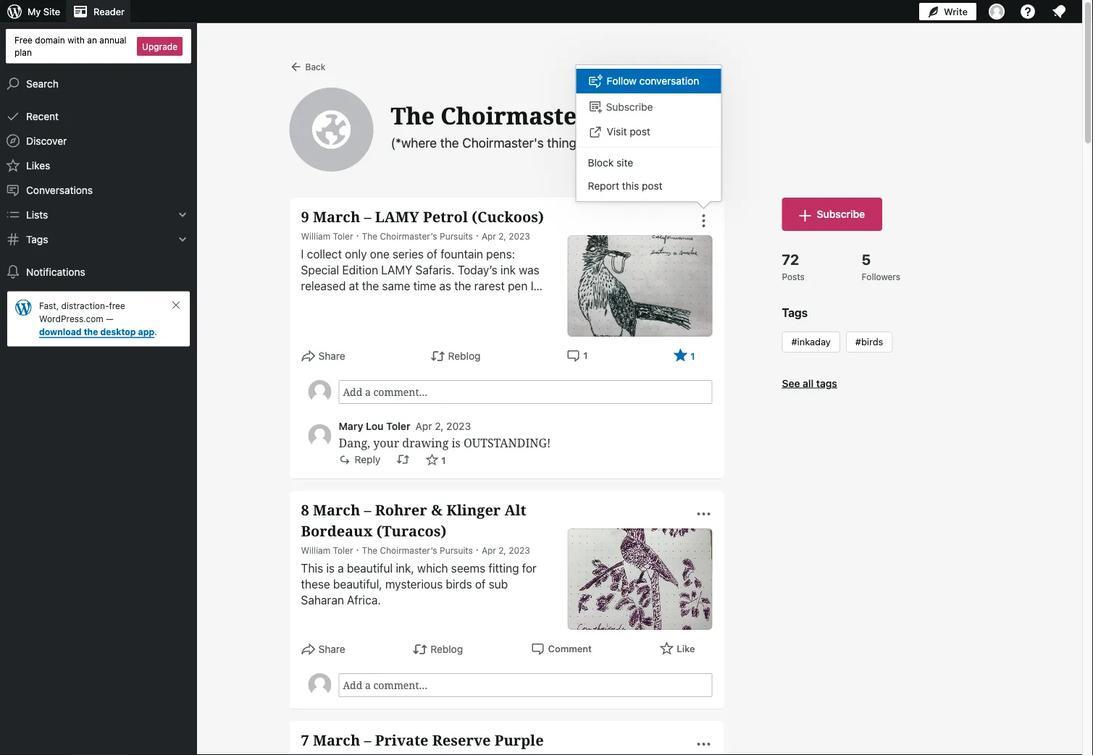 Task type: describe. For each thing, give the bounding box(es) containing it.
apr 2, 2023 link for 9 march – lamy petrol (cuckoos)
[[482, 231, 530, 241]]

site
[[616, 156, 633, 168]]

post inside button
[[642, 180, 662, 192]]

is inside the 8 march – rohrer & klinger alt bordeaux (turacos) william toler · the choirmaster's pursuits · apr 2, 2023 this is a beautiful ink, which seems fitting for these beautiful, mysterious birds of sub saharan africa.
[[326, 562, 335, 575]]

domain
[[35, 35, 65, 45]]

2023 inside 9 march – lamy petrol (cuckoos) william toler · the choirmaster's pursuits · apr 2, 2023
[[509, 231, 530, 241]]

beautiful
[[347, 562, 393, 575]]

upgrade
[[142, 41, 177, 51]]

tags link
[[0, 227, 197, 252]]

recent link
[[0, 104, 197, 129]]

fast, distraction-free wordpress.com — download the desktop app .
[[39, 301, 157, 337]]

(*where
[[391, 135, 437, 150]]

· down the (cuckoos)
[[476, 229, 479, 241]]

2 horizontal spatial 1 button
[[673, 348, 695, 365]]

desktop
[[100, 327, 136, 337]]

block site
[[588, 156, 633, 168]]

reply button
[[339, 453, 381, 467]]

like button
[[659, 641, 695, 658]]

—
[[106, 314, 113, 324]]

free domain with an annual plan
[[14, 35, 126, 57]]

a
[[338, 562, 344, 575]]

1 horizontal spatial is
[[452, 435, 461, 451]]

1 vertical spatial toler
[[386, 420, 410, 432]]

reblog for 8 march – rohrer & klinger alt bordeaux (turacos)
[[430, 644, 463, 656]]

mary
[[339, 420, 363, 432]]

petrol
[[423, 207, 468, 227]]

report this post
[[588, 180, 662, 192]]

visit
[[607, 125, 627, 137]]

likes
[[26, 159, 50, 171]]

8 march – rohrer & klinger alt bordeaux (turacos) link
[[301, 500, 550, 542]]

klinger
[[446, 500, 501, 520]]

manage your notifications image
[[1050, 3, 1068, 20]]

upgrade button
[[137, 37, 183, 56]]

of
[[475, 578, 486, 591]]

7 march – private reserve purple mojo (bustards) link
[[301, 730, 550, 756]]

the choirmaster's pursuits link for 9 march – lamy petrol (cuckoos)
[[362, 231, 473, 241]]

share for 8 march – rohrer & klinger alt bordeaux (turacos)
[[318, 644, 345, 656]]

reply
[[355, 454, 381, 466]]

free
[[109, 301, 125, 311]]

saharan
[[301, 594, 344, 607]]

lists
[[26, 209, 48, 221]]

dismiss image
[[170, 300, 182, 311]]

1 button for reply
[[425, 453, 446, 468]]

reblog button for 9 march – lamy petrol (cuckoos)
[[431, 348, 481, 364]]

apr inside 9 march – lamy petrol (cuckoos) william toler · the choirmaster's pursuits · apr 2, 2023
[[482, 231, 496, 241]]

tooltip containing follow conversation
[[568, 64, 722, 209]]

conversations
[[26, 184, 93, 196]]

fast,
[[39, 301, 59, 311]]

notifications
[[26, 266, 85, 278]]

keyboard_arrow_down image for lists
[[175, 208, 190, 222]]

fitting
[[488, 562, 519, 575]]

(bustards)
[[341, 752, 418, 756]]

see all tags
[[782, 377, 837, 389]]

subscribe for the leftmost subscribe button
[[606, 101, 653, 112]]

the choirmaster's pursuits link for 8 march – rohrer & klinger alt bordeaux (turacos)
[[362, 545, 473, 556]]

notifications link
[[0, 260, 197, 284]]

block
[[588, 156, 614, 168]]

2, inside the 8 march – rohrer & klinger alt bordeaux (turacos) william toler · the choirmaster's pursuits · apr 2, 2023 this is a beautiful ink, which seems fitting for these beautiful, mysterious birds of sub saharan africa.
[[499, 545, 506, 556]]

the inside the choirmaster's pursuits (*where the choirmaster's things can be your things)
[[440, 135, 459, 150]]

7
[[301, 731, 309, 750]]

william toler link for 8 march – rohrer & klinger alt bordeaux (turacos)
[[301, 545, 353, 556]]

sub
[[489, 578, 508, 591]]

toler inside 9 march – lamy petrol (cuckoos) william toler · the choirmaster's pursuits · apr 2, 2023
[[333, 231, 353, 241]]

beautiful,
[[333, 578, 382, 591]]

help image
[[1019, 3, 1037, 20]]

see
[[782, 377, 800, 389]]

wordpress.com
[[39, 314, 103, 324]]

post inside button
[[630, 125, 650, 137]]

mary lou toler image
[[308, 424, 331, 448]]

1 vertical spatial 2,
[[435, 420, 444, 432]]

plan
[[14, 47, 32, 57]]

1 for share
[[583, 350, 588, 361]]

lamy
[[375, 207, 419, 227]]

bordeaux
[[301, 521, 373, 541]]

72
[[782, 251, 799, 268]]

visit post
[[607, 125, 650, 137]]

my site link
[[0, 0, 66, 23]]

keyboard_arrow_down image for tags
[[175, 232, 190, 247]]

toggle menu image
[[695, 506, 712, 523]]

back button
[[289, 57, 325, 76]]

follow conversation
[[607, 75, 699, 87]]

ink,
[[396, 562, 414, 575]]

alt
[[505, 500, 526, 520]]

distraction-
[[61, 301, 109, 311]]

choirmaster's inside the choirmaster's pursuits (*where the choirmaster's things can be your things)
[[441, 100, 606, 131]]

this
[[622, 180, 639, 192]]

the inside fast, distraction-free wordpress.com — download the desktop app .
[[84, 327, 98, 337]]

2023 inside the 8 march – rohrer & klinger alt bordeaux (turacos) william toler · the choirmaster's pursuits · apr 2, 2023 this is a beautiful ink, which seems fitting for these beautiful, mysterious birds of sub saharan africa.
[[509, 545, 530, 556]]

visit post button
[[576, 120, 721, 144]]

free
[[14, 35, 33, 45]]

&
[[431, 500, 443, 520]]

.
[[154, 327, 157, 337]]

reader
[[94, 6, 125, 17]]

be
[[611, 135, 625, 150]]

the choirmaster's pursuits main content
[[289, 57, 991, 756]]

annual
[[99, 35, 126, 45]]

share button for 9 march – lamy petrol (cuckoos)
[[301, 348, 345, 364]]

#birds link
[[855, 336, 883, 347]]

1 toggle menu image from the top
[[695, 212, 712, 230]]

– inside 7 march – private reserve purple mojo (bustards)
[[364, 731, 371, 750]]

dang, your drawing is outstanding!
[[339, 435, 551, 451]]

(cuckoos)
[[472, 207, 544, 227]]

can
[[586, 135, 607, 150]]

recent
[[26, 110, 59, 122]]

1 vertical spatial apr
[[416, 420, 432, 432]]

search link
[[0, 71, 197, 96]]

march for bordeaux
[[313, 500, 360, 520]]

5 followers
[[862, 251, 900, 282]]

all
[[803, 377, 814, 389]]

1 for reply
[[441, 455, 446, 466]]

download
[[39, 327, 82, 337]]

1 button for share
[[566, 348, 588, 363]]

0 horizontal spatial your
[[373, 435, 399, 451]]

reblog for 9 march – lamy petrol (cuckoos)
[[448, 350, 481, 362]]

rohrer
[[375, 500, 427, 520]]

mysterious
[[385, 578, 443, 591]]

the inside 9 march – lamy petrol (cuckoos) william toler · the choirmaster's pursuits · apr 2, 2023
[[362, 231, 377, 241]]

share for 9 march – lamy petrol (cuckoos)
[[318, 350, 345, 362]]



Task type: locate. For each thing, give the bounding box(es) containing it.
#inkaday
[[791, 336, 831, 347]]

0 vertical spatial march
[[313, 207, 360, 227]]

the up the (*where
[[391, 100, 435, 131]]

0 vertical spatial reblog
[[448, 350, 481, 362]]

2 vertical spatial 2,
[[499, 545, 506, 556]]

my profile image
[[989, 4, 1005, 20]]

0 vertical spatial pursuits
[[612, 100, 710, 131]]

terry turtle image
[[308, 380, 331, 403]]

pursuits inside 9 march – lamy petrol (cuckoos) william toler · the choirmaster's pursuits · apr 2, 2023
[[440, 231, 473, 241]]

the down lamy
[[362, 231, 377, 241]]

2023 down the (cuckoos)
[[509, 231, 530, 241]]

0 vertical spatial choirmaster's
[[441, 100, 606, 131]]

this
[[301, 562, 323, 575]]

keyboard_arrow_down image inside tags link
[[175, 232, 190, 247]]

choirmaster's down lamy
[[380, 231, 437, 241]]

2 vertical spatial 2023
[[509, 545, 530, 556]]

0 vertical spatial william
[[301, 231, 330, 241]]

· down 9 march – lamy petrol (cuckoos) link
[[356, 229, 359, 241]]

5
[[862, 251, 871, 268]]

share button up terry turtle icon
[[301, 348, 345, 364]]

0 vertical spatial subscribe
[[606, 101, 653, 112]]

2 toggle menu image from the top
[[695, 736, 712, 753]]

menu containing follow conversation
[[576, 65, 721, 201]]

tags inside tags link
[[26, 233, 48, 245]]

the choirmaster's pursuits link down the (turacos)
[[362, 545, 473, 556]]

1 vertical spatial march
[[313, 500, 360, 520]]

the choirmaster's pursuits link up things
[[391, 100, 710, 131]]

0 vertical spatial the choirmaster's pursuits link
[[391, 100, 710, 131]]

1 vertical spatial the
[[362, 231, 377, 241]]

0 horizontal spatial subscribe button
[[576, 93, 721, 120]]

subscribe for rightmost subscribe button
[[817, 208, 865, 220]]

1 vertical spatial –
[[364, 500, 371, 520]]

0 vertical spatial share button
[[301, 348, 345, 364]]

Add a comment… text field
[[339, 380, 712, 404]]

0 horizontal spatial tags
[[26, 233, 48, 245]]

pursuits inside the 8 march – rohrer & klinger alt bordeaux (turacos) william toler · the choirmaster's pursuits · apr 2, 2023 this is a beautiful ink, which seems fitting for these beautiful, mysterious birds of sub saharan africa.
[[440, 545, 473, 556]]

– inside 9 march – lamy petrol (cuckoos) william toler · the choirmaster's pursuits · apr 2, 2023
[[364, 207, 371, 227]]

apr up drawing in the bottom of the page
[[416, 420, 432, 432]]

Add a comment… text field
[[339, 674, 712, 698]]

which
[[417, 562, 448, 575]]

tags up the #inkaday
[[782, 306, 808, 320]]

these
[[301, 578, 330, 591]]

2023
[[509, 231, 530, 241], [446, 420, 471, 432], [509, 545, 530, 556]]

2 share button from the top
[[301, 642, 345, 658]]

pursuits down petrol
[[440, 231, 473, 241]]

things
[[547, 135, 583, 150]]

1 vertical spatial subscribe button
[[782, 198, 882, 231]]

the down wordpress.com
[[84, 327, 98, 337]]

terry turtle image
[[308, 674, 331, 697]]

0 vertical spatial –
[[364, 207, 371, 227]]

the up beautiful
[[362, 545, 377, 556]]

toler
[[333, 231, 353, 241], [386, 420, 410, 432], [333, 545, 353, 556]]

reblog button for 8 march – rohrer & klinger alt bordeaux (turacos)
[[413, 642, 463, 658]]

2 horizontal spatial 1
[[691, 350, 695, 361]]

choirmaster's inside 9 march – lamy petrol (cuckoos) william toler · the choirmaster's pursuits · apr 2, 2023
[[380, 231, 437, 241]]

1 group from the top
[[308, 380, 712, 404]]

the choirmaster's pursuits link down 9 march – lamy petrol (cuckoos) link
[[362, 231, 473, 241]]

2, inside 9 march – lamy petrol (cuckoos) william toler · the choirmaster's pursuits · apr 2, 2023
[[499, 231, 506, 241]]

my site
[[28, 6, 60, 17]]

0 vertical spatial is
[[452, 435, 461, 451]]

tags inside the choirmaster's pursuits main content
[[782, 306, 808, 320]]

post right visit
[[630, 125, 650, 137]]

tooltip
[[568, 64, 722, 209]]

1 horizontal spatial tags
[[782, 306, 808, 320]]

william
[[301, 231, 330, 241], [301, 545, 330, 556]]

keyboard_arrow_down image inside lists link
[[175, 208, 190, 222]]

tags
[[816, 377, 837, 389]]

your
[[629, 135, 654, 150], [373, 435, 399, 451]]

william up 'this'
[[301, 545, 330, 556]]

reader link
[[66, 0, 130, 23]]

1 vertical spatial apr 2, 2023 link
[[416, 420, 471, 432]]

choirmaster's
[[462, 135, 544, 150]]

subscribe inside the choirmaster's pursuits main content
[[817, 208, 865, 220]]

pursuits up things)
[[612, 100, 710, 131]]

2, up "fitting"
[[499, 545, 506, 556]]

1 vertical spatial reblog button
[[413, 642, 463, 658]]

share up terry turtle icon
[[318, 350, 345, 362]]

toler inside the 8 march – rohrer & klinger alt bordeaux (turacos) william toler · the choirmaster's pursuits · apr 2, 2023 this is a beautiful ink, which seems fitting for these beautiful, mysterious birds of sub saharan africa.
[[333, 545, 353, 556]]

march inside the 8 march – rohrer & klinger alt bordeaux (turacos) william toler · the choirmaster's pursuits · apr 2, 2023 this is a beautiful ink, which seems fitting for these beautiful, mysterious birds of sub saharan africa.
[[313, 500, 360, 520]]

2 vertical spatial the
[[362, 545, 377, 556]]

0 horizontal spatial 1 button
[[425, 453, 446, 468]]

search
[[26, 78, 59, 90]]

2 – from the top
[[364, 500, 371, 520]]

toggle menu image
[[695, 212, 712, 230], [695, 736, 712, 753]]

· up seems
[[476, 544, 479, 556]]

1 horizontal spatial the
[[440, 135, 459, 150]]

discover link
[[0, 129, 197, 153]]

1 vertical spatial the choirmaster's pursuits link
[[362, 231, 473, 241]]

#inkaday link
[[791, 336, 831, 347]]

2 vertical spatial apr
[[482, 545, 496, 556]]

0 vertical spatial apr 2, 2023 link
[[482, 231, 530, 241]]

the inside the choirmaster's pursuits (*where the choirmaster's things can be your things)
[[391, 100, 435, 131]]

2023 up the for
[[509, 545, 530, 556]]

group up purple
[[308, 674, 712, 698]]

choirmaster's
[[441, 100, 606, 131], [380, 231, 437, 241], [380, 545, 437, 556]]

apr inside the 8 march – rohrer & klinger alt bordeaux (turacos) william toler · the choirmaster's pursuits · apr 2, 2023 this is a beautiful ink, which seems fitting for these beautiful, mysterious birds of sub saharan africa.
[[482, 545, 496, 556]]

plus image
[[796, 207, 811, 222]]

march up bordeaux
[[313, 500, 360, 520]]

2, down the (cuckoos)
[[499, 231, 506, 241]]

william toler link for 9 march – lamy petrol (cuckoos)
[[301, 231, 353, 241]]

0 vertical spatial william toler link
[[301, 231, 353, 241]]

posts
[[782, 272, 805, 282]]

0 vertical spatial your
[[629, 135, 654, 150]]

follow conversation button
[[576, 69, 721, 93]]

2 vertical spatial –
[[364, 731, 371, 750]]

0 vertical spatial toler
[[333, 231, 353, 241]]

is right drawing in the bottom of the page
[[452, 435, 461, 451]]

1 vertical spatial toggle menu image
[[695, 736, 712, 753]]

1 – from the top
[[364, 207, 371, 227]]

1 vertical spatial pursuits
[[440, 231, 473, 241]]

turn this comment into its own post button
[[397, 453, 410, 466]]

apr 2, 2023 link up the dang, your drawing is outstanding!
[[416, 420, 471, 432]]

subscribe up visit post
[[606, 101, 653, 112]]

2 william toler link from the top
[[301, 545, 353, 556]]

drawing
[[402, 435, 449, 451]]

3 march from the top
[[313, 731, 360, 750]]

post right the this
[[642, 180, 662, 192]]

#birds
[[855, 336, 883, 347]]

comment button
[[531, 642, 592, 656]]

pursuits up seems
[[440, 545, 473, 556]]

1 vertical spatial group
[[308, 674, 712, 698]]

1 keyboard_arrow_down image from the top
[[175, 208, 190, 222]]

2 vertical spatial apr 2, 2023 link
[[482, 545, 530, 556]]

share button up terry turtle image on the left
[[301, 642, 345, 658]]

2 share from the top
[[318, 644, 345, 656]]

write
[[944, 6, 968, 17]]

pursuits
[[612, 100, 710, 131], [440, 231, 473, 241], [440, 545, 473, 556]]

8 march – rohrer & klinger alt bordeaux (turacos) william toler · the choirmaster's pursuits · apr 2, 2023 this is a beautiful ink, which seems fitting for these beautiful, mysterious birds of sub saharan africa.
[[301, 500, 537, 607]]

your down the lou
[[373, 435, 399, 451]]

1 vertical spatial subscribe
[[817, 208, 865, 220]]

– up '(bustards)'
[[364, 731, 371, 750]]

apr 2, 2023 link down the (cuckoos)
[[482, 231, 530, 241]]

group up outstanding! at the bottom
[[308, 380, 712, 404]]

apr 2, 2023 link for 8 march – rohrer & klinger alt bordeaux (turacos)
[[482, 545, 530, 556]]

apr
[[482, 231, 496, 241], [416, 420, 432, 432], [482, 545, 496, 556]]

2, up the dang, your drawing is outstanding!
[[435, 420, 444, 432]]

menu
[[576, 65, 721, 201]]

reblog image
[[397, 453, 410, 466]]

1 vertical spatial reblog
[[430, 644, 463, 656]]

choirmaster's up choirmaster's
[[441, 100, 606, 131]]

3 – from the top
[[364, 731, 371, 750]]

march right 9
[[313, 207, 360, 227]]

1 vertical spatial share
[[318, 644, 345, 656]]

0 horizontal spatial the
[[84, 327, 98, 337]]

1 vertical spatial keyboard_arrow_down image
[[175, 232, 190, 247]]

– for (turacos)
[[364, 500, 371, 520]]

1 horizontal spatial your
[[629, 135, 654, 150]]

2 vertical spatial toler
[[333, 545, 353, 556]]

7 march – private reserve purple mojo (bustards)
[[301, 731, 544, 756]]

0 horizontal spatial is
[[326, 562, 335, 575]]

0 vertical spatial 2,
[[499, 231, 506, 241]]

site
[[43, 6, 60, 17]]

report
[[588, 180, 619, 192]]

march inside 7 march – private reserve purple mojo (bustards)
[[313, 731, 360, 750]]

group
[[308, 380, 712, 404], [308, 674, 712, 698]]

0 vertical spatial subscribe button
[[576, 93, 721, 120]]

2 vertical spatial march
[[313, 731, 360, 750]]

0 vertical spatial 2023
[[509, 231, 530, 241]]

dang,
[[339, 435, 370, 451]]

choirmaster's up ink,
[[380, 545, 437, 556]]

1 horizontal spatial subscribe button
[[782, 198, 882, 231]]

march up mojo
[[313, 731, 360, 750]]

william down 9
[[301, 231, 330, 241]]

– inside the 8 march – rohrer & klinger alt bordeaux (turacos) william toler · the choirmaster's pursuits · apr 2, 2023 this is a beautiful ink, which seems fitting for these beautiful, mysterious birds of sub saharan africa.
[[364, 500, 371, 520]]

0 horizontal spatial 1
[[441, 455, 446, 466]]

subscribe inside tooltip
[[606, 101, 653, 112]]

2 vertical spatial the choirmaster's pursuits link
[[362, 545, 473, 556]]

2,
[[499, 231, 506, 241], [435, 420, 444, 432], [499, 545, 506, 556]]

march inside 9 march – lamy petrol (cuckoos) william toler · the choirmaster's pursuits · apr 2, 2023
[[313, 207, 360, 227]]

9 march – lamy petrol (cuckoos) william toler · the choirmaster's pursuits · apr 2, 2023
[[301, 207, 544, 241]]

william toler link down 9
[[301, 231, 353, 241]]

apr up "fitting"
[[482, 545, 496, 556]]

william inside 9 march – lamy petrol (cuckoos) william toler · the choirmaster's pursuits · apr 2, 2023
[[301, 231, 330, 241]]

1 vertical spatial is
[[326, 562, 335, 575]]

1 vertical spatial 2023
[[446, 420, 471, 432]]

choirmaster's inside the 8 march – rohrer & klinger alt bordeaux (turacos) william toler · the choirmaster's pursuits · apr 2, 2023 this is a beautiful ink, which seems fitting for these beautiful, mysterious birds of sub saharan africa.
[[380, 545, 437, 556]]

your inside the choirmaster's pursuits (*where the choirmaster's things can be your things)
[[629, 135, 654, 150]]

things)
[[658, 135, 698, 150]]

reblog
[[448, 350, 481, 362], [430, 644, 463, 656]]

subscribe button down "follow conversation"
[[576, 93, 721, 120]]

2 vertical spatial choirmaster's
[[380, 545, 437, 556]]

like
[[677, 644, 695, 655]]

1 vertical spatial share button
[[301, 642, 345, 658]]

birds
[[446, 578, 472, 591]]

post
[[630, 125, 650, 137], [642, 180, 662, 192]]

8
[[301, 500, 309, 520]]

share up terry turtle image on the left
[[318, 644, 345, 656]]

2 keyboard_arrow_down image from the top
[[175, 232, 190, 247]]

0 vertical spatial keyboard_arrow_down image
[[175, 208, 190, 222]]

– left rohrer
[[364, 500, 371, 520]]

apr 2, 2023 link up "fitting"
[[482, 545, 530, 556]]

apr down the (cuckoos)
[[482, 231, 496, 241]]

0 vertical spatial reblog button
[[431, 348, 481, 364]]

reblog up add a comment… text box
[[448, 350, 481, 362]]

2 march from the top
[[313, 500, 360, 520]]

share button for 8 march – rohrer & klinger alt bordeaux (turacos)
[[301, 642, 345, 658]]

follow
[[607, 75, 637, 87]]

0 vertical spatial share
[[318, 350, 345, 362]]

1 share button from the top
[[301, 348, 345, 364]]

purple
[[495, 731, 544, 750]]

0 vertical spatial apr
[[482, 231, 496, 241]]

0 horizontal spatial subscribe
[[606, 101, 653, 112]]

2023 up the dang, your drawing is outstanding!
[[446, 420, 471, 432]]

·
[[356, 229, 359, 241], [476, 229, 479, 241], [356, 544, 359, 556], [476, 544, 479, 556]]

discover
[[26, 135, 67, 147]]

william inside the 8 march – rohrer & klinger alt bordeaux (turacos) william toler · the choirmaster's pursuits · apr 2, 2023 this is a beautiful ink, which seems fitting for these beautiful, mysterious birds of sub saharan africa.
[[301, 545, 330, 556]]

72 posts
[[782, 251, 805, 282]]

with
[[68, 35, 85, 45]]

africa.
[[347, 594, 381, 607]]

2 group from the top
[[308, 674, 712, 698]]

1 william toler link from the top
[[301, 231, 353, 241]]

0 vertical spatial post
[[630, 125, 650, 137]]

0 vertical spatial tags
[[26, 233, 48, 245]]

your up the block site "button"
[[629, 135, 654, 150]]

report this post button
[[576, 174, 721, 198]]

0 vertical spatial the
[[391, 100, 435, 131]]

2 william from the top
[[301, 545, 330, 556]]

seems
[[451, 562, 485, 575]]

my
[[28, 6, 41, 17]]

back
[[305, 62, 325, 72]]

9 march – lamy petrol (cuckoos) link
[[301, 206, 544, 227]]

1 vertical spatial tags
[[782, 306, 808, 320]]

(turacos)
[[376, 521, 447, 541]]

subscribe button up the 5 on the top right
[[782, 198, 882, 231]]

the right the (*where
[[440, 135, 459, 150]]

tags down 'lists'
[[26, 233, 48, 245]]

march for (bustards)
[[313, 731, 360, 750]]

the choirmaster's pursuits (*where the choirmaster's things can be your things)
[[391, 100, 710, 150]]

william toler link down bordeaux
[[301, 545, 353, 556]]

1 horizontal spatial 1 button
[[566, 348, 588, 363]]

1 horizontal spatial 1
[[583, 350, 588, 361]]

the
[[391, 100, 435, 131], [362, 231, 377, 241], [362, 545, 377, 556]]

for
[[522, 562, 537, 575]]

1 share from the top
[[318, 350, 345, 362]]

1 horizontal spatial subscribe
[[817, 208, 865, 220]]

· up beautiful
[[356, 544, 359, 556]]

0 vertical spatial group
[[308, 380, 712, 404]]

– left lamy
[[364, 207, 371, 227]]

1 vertical spatial post
[[642, 180, 662, 192]]

an
[[87, 35, 97, 45]]

0 vertical spatial the
[[440, 135, 459, 150]]

0 vertical spatial toggle menu image
[[695, 212, 712, 230]]

1 vertical spatial choirmaster's
[[380, 231, 437, 241]]

the inside the 8 march – rohrer & klinger alt bordeaux (turacos) william toler · the choirmaster's pursuits · apr 2, 2023 this is a beautiful ink, which seems fitting for these beautiful, mysterious birds of sub saharan africa.
[[362, 545, 377, 556]]

likes link
[[0, 153, 197, 178]]

followers
[[862, 272, 900, 282]]

1 vertical spatial your
[[373, 435, 399, 451]]

1 vertical spatial the
[[84, 327, 98, 337]]

reblog down birds
[[430, 644, 463, 656]]

share
[[318, 350, 345, 362], [318, 644, 345, 656]]

2 vertical spatial pursuits
[[440, 545, 473, 556]]

block site button
[[576, 151, 721, 174]]

1 vertical spatial william
[[301, 545, 330, 556]]

1 william from the top
[[301, 231, 330, 241]]

march for toler
[[313, 207, 360, 227]]

menu inside tooltip
[[576, 65, 721, 201]]

march
[[313, 207, 360, 227], [313, 500, 360, 520], [313, 731, 360, 750]]

private
[[375, 731, 428, 750]]

1 march from the top
[[313, 207, 360, 227]]

is left "a"
[[326, 562, 335, 575]]

keyboard_arrow_down image
[[175, 208, 190, 222], [175, 232, 190, 247]]

pursuits inside the choirmaster's pursuits (*where the choirmaster's things can be your things)
[[612, 100, 710, 131]]

– for ·
[[364, 207, 371, 227]]

subscribe right 'plus' image
[[817, 208, 865, 220]]

1 vertical spatial william toler link
[[301, 545, 353, 556]]



Task type: vqa. For each thing, say whether or not it's contained in the screenshot.
0 related to Jul 2023
no



